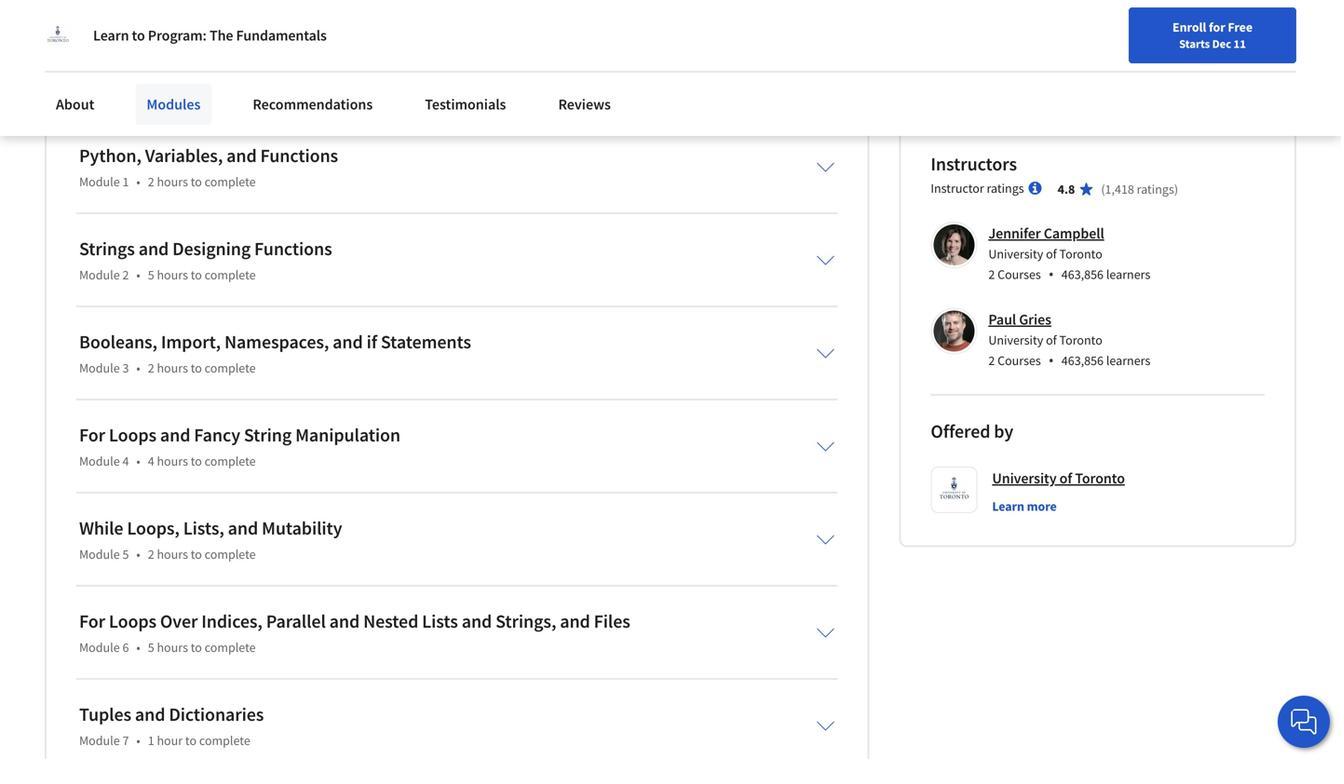 Task type: locate. For each thing, give the bounding box(es) containing it.
complete down fancy
[[205, 453, 256, 470]]

1 vertical spatial university
[[989, 332, 1044, 349]]

1 vertical spatial learn
[[993, 498, 1025, 515]]

how
[[518, 31, 544, 49]]

module inside while loops, lists, and mutability module 5 • 2 hours to complete
[[79, 546, 120, 563]]

functions inside strings and designing functions module 2 • 5 hours to complete
[[254, 237, 332, 261]]

1 horizontal spatial learn
[[993, 498, 1025, 515]]

variables,
[[145, 144, 223, 167]]

university of toronto
[[993, 469, 1126, 488]]

instructor
[[931, 180, 985, 197]]

1 left hour
[[148, 733, 154, 749]]

0 horizontal spatial the
[[45, 51, 65, 68]]

university inside the jennifer campbell university of toronto 2 courses • 463,856 learners
[[989, 246, 1044, 263]]

learn more button
[[993, 497, 1057, 516]]

• down loops,
[[136, 546, 140, 563]]

2 vertical spatial university
[[993, 469, 1057, 488]]

2 down paul
[[989, 352, 996, 369]]

1
[[123, 174, 129, 190], [148, 733, 154, 749]]

parallel
[[266, 610, 326, 633]]

1 vertical spatial the
[[45, 51, 65, 68]]

and right the lists,
[[228, 517, 258, 540]]

recommendations link
[[242, 84, 384, 125]]

to inside behind every mouse click and touch-screen tap, there is a computer program that makes things happen. this course introduces the fundamental building blocks of programming and teaches you how to write fun and useful programs using the python language.
[[547, 31, 560, 49]]

1 horizontal spatial 1
[[148, 733, 154, 749]]

learners inside paul gries university of toronto 2 courses • 463,856 learners
[[1107, 352, 1151, 369]]

fundamental
[[136, 31, 215, 49]]

university up the learn more on the right of page
[[993, 469, 1057, 488]]

0 vertical spatial functions
[[260, 144, 338, 167]]

hours down loops,
[[157, 546, 188, 563]]

loops down 3 on the left of the page
[[109, 424, 157, 447]]

to down designing
[[191, 267, 202, 284]]

0 vertical spatial 463,856
[[1062, 266, 1104, 283]]

indices,
[[202, 610, 263, 633]]

courses inside paul gries university of toronto 2 courses • 463,856 learners
[[998, 352, 1042, 369]]

program
[[460, 11, 513, 29]]

• inside strings and designing functions module 2 • 5 hours to complete
[[136, 267, 140, 284]]

courses down paul gries link
[[998, 352, 1042, 369]]

courses inside the jennifer campbell university of toronto 2 courses • 463,856 learners
[[998, 266, 1042, 283]]

module left 3 on the left of the page
[[79, 360, 120, 377]]

1 vertical spatial learners
[[1107, 352, 1151, 369]]

2 inside the python, variables, and functions module 1 • 2 hours to complete
[[148, 174, 154, 190]]

3 module from the top
[[79, 360, 120, 377]]

0 vertical spatial the
[[113, 31, 133, 49]]

6 module from the top
[[79, 640, 120, 656]]

teaches
[[442, 31, 489, 49]]

2 up paul
[[989, 266, 996, 283]]

hours down designing
[[157, 267, 188, 284]]

1 for from the top
[[79, 424, 105, 447]]

lists
[[422, 610, 458, 633]]

learners
[[1107, 266, 1151, 283], [1107, 352, 1151, 369]]

• right 6
[[136, 640, 140, 656]]

and up hour
[[135, 703, 165, 727]]

the down university of toronto icon
[[45, 51, 65, 68]]

toronto for campbell
[[1060, 246, 1103, 263]]

5 down while
[[123, 546, 129, 563]]

4 up loops,
[[148, 453, 154, 470]]

strings and designing functions module 2 • 5 hours to complete
[[79, 237, 332, 284]]

for inside for loops over indices, parallel and nested lists and strings, and files module 6 • 5 hours to complete
[[79, 610, 105, 633]]

• down "python,"
[[136, 174, 140, 190]]

1 vertical spatial 1
[[148, 733, 154, 749]]

this
[[682, 11, 706, 29]]

1 down "python,"
[[123, 174, 129, 190]]

for
[[79, 424, 105, 447], [79, 610, 105, 633]]

programs
[[688, 31, 748, 49]]

screen
[[267, 11, 308, 29]]

2 learners from the top
[[1107, 352, 1151, 369]]

• right 7
[[136, 733, 140, 749]]

mutability
[[262, 517, 342, 540]]

0 horizontal spatial ratings
[[987, 180, 1025, 197]]

loops,
[[127, 517, 180, 540]]

university down jennifer
[[989, 246, 1044, 263]]

functions inside the python, variables, and functions module 1 • 2 hours to complete
[[260, 144, 338, 167]]

1 463,856 from the top
[[1062, 266, 1104, 283]]

if
[[367, 331, 377, 354]]

5 hours from the top
[[157, 546, 188, 563]]

• down jennifer campbell "link"
[[1049, 264, 1055, 284]]

and left if
[[333, 331, 363, 354]]

2 inside booleans, import, namespaces, and if statements module 3 • 2 hours to complete
[[148, 360, 154, 377]]

complete down dictionaries
[[199, 733, 250, 749]]

toronto inside paul gries university of toronto 2 courses • 463,856 learners
[[1060, 332, 1103, 349]]

and inside strings and designing functions module 2 • 5 hours to complete
[[139, 237, 169, 261]]

to down variables,
[[191, 174, 202, 190]]

0 vertical spatial university
[[989, 246, 1044, 263]]

complete down designing
[[205, 267, 256, 284]]

1 loops from the top
[[109, 424, 157, 447]]

of inside paul gries university of toronto 2 courses • 463,856 learners
[[1047, 332, 1058, 349]]

learn more
[[993, 498, 1057, 515]]

2 right 3 on the left of the page
[[148, 360, 154, 377]]

1 vertical spatial for
[[79, 610, 105, 633]]

functions right designing
[[254, 237, 332, 261]]

to down fancy
[[191, 453, 202, 470]]

1,418
[[1106, 181, 1135, 198]]

2 module from the top
[[79, 267, 120, 284]]

and inside for loops and fancy string manipulation module 4 • 4 hours to complete
[[160, 424, 190, 447]]

ratings right 1,418
[[1138, 181, 1175, 198]]

strings,
[[496, 610, 557, 633]]

2 down strings
[[123, 267, 129, 284]]

dictionaries
[[169, 703, 264, 727]]

1 vertical spatial 463,856
[[1062, 352, 1104, 369]]

learn inside button
[[993, 498, 1025, 515]]

to down makes
[[547, 31, 560, 49]]

• inside the python, variables, and functions module 1 • 2 hours to complete
[[136, 174, 140, 190]]

to down the lists,
[[191, 546, 202, 563]]

ratings down instructors
[[987, 180, 1025, 197]]

for loops over indices, parallel and nested lists and strings, and files module 6 • 5 hours to complete
[[79, 610, 631, 656]]

module inside the python, variables, and functions module 1 • 2 hours to complete
[[79, 174, 120, 190]]

modules
[[147, 95, 201, 114]]

enroll for free starts dec 11
[[1173, 19, 1253, 51]]

1 courses from the top
[[998, 266, 1042, 283]]

programming
[[328, 31, 412, 49]]

gries
[[1020, 311, 1052, 329]]

4
[[123, 453, 129, 470], [148, 453, 154, 470]]

learn for learn more
[[993, 498, 1025, 515]]

module inside for loops over indices, parallel and nested lists and strings, and files module 6 • 5 hours to complete
[[79, 640, 120, 656]]

hours down the over
[[157, 640, 188, 656]]

show notifications image
[[1125, 23, 1148, 46]]

1 vertical spatial loops
[[109, 610, 157, 633]]

1 vertical spatial courses
[[998, 352, 1042, 369]]

toronto
[[1060, 246, 1103, 263], [1060, 332, 1103, 349], [1076, 469, 1126, 488]]

courses down jennifer
[[998, 266, 1042, 283]]

5 module from the top
[[79, 546, 120, 563]]

while loops, lists, and mutability module 5 • 2 hours to complete
[[79, 517, 342, 563]]

to inside for loops and fancy string manipulation module 4 • 4 hours to complete
[[191, 453, 202, 470]]

fundamentals
[[236, 26, 327, 45]]

2 vertical spatial 5
[[148, 640, 154, 656]]

module
[[79, 174, 120, 190], [79, 267, 120, 284], [79, 360, 120, 377], [79, 453, 120, 470], [79, 546, 120, 563], [79, 640, 120, 656], [79, 733, 120, 749]]

• up booleans,
[[136, 267, 140, 284]]

tuples and dictionaries module 7 • 1 hour to complete
[[79, 703, 264, 749]]

5 right 6
[[148, 640, 154, 656]]

fancy
[[194, 424, 240, 447]]

0 vertical spatial for
[[79, 424, 105, 447]]

campbell
[[1044, 224, 1105, 243]]

0 vertical spatial learners
[[1107, 266, 1151, 283]]

to down import,
[[191, 360, 202, 377]]

2 down loops,
[[148, 546, 154, 563]]

that
[[517, 11, 541, 29]]

2 hours from the top
[[157, 267, 188, 284]]

0 vertical spatial 1
[[123, 174, 129, 190]]

complete down variables,
[[205, 174, 256, 190]]

booleans,
[[79, 331, 157, 354]]

0 vertical spatial 5
[[148, 267, 154, 284]]

learners for jennifer campbell
[[1107, 266, 1151, 283]]

4 hours from the top
[[157, 453, 188, 470]]

to up language.
[[132, 26, 145, 45]]

recommendations
[[253, 95, 373, 114]]

university down paul gries link
[[989, 332, 1044, 349]]

2 down variables,
[[148, 174, 154, 190]]

learn left the more
[[993, 498, 1025, 515]]

ratings
[[987, 180, 1025, 197], [1138, 181, 1175, 198]]

for loops and fancy string manipulation module 4 • 4 hours to complete
[[79, 424, 401, 470]]

3 hours from the top
[[157, 360, 188, 377]]

0 vertical spatial toronto
[[1060, 246, 1103, 263]]

1 learners from the top
[[1107, 266, 1151, 283]]

of inside the jennifer campbell university of toronto 2 courses • 463,856 learners
[[1047, 246, 1058, 263]]

• inside booleans, import, namespaces, and if statements module 3 • 2 hours to complete
[[136, 360, 140, 377]]

to right hour
[[185, 733, 197, 749]]

module down while
[[79, 546, 120, 563]]

and right lists
[[462, 610, 492, 633]]

5 inside while loops, lists, and mutability module 5 • 2 hours to complete
[[123, 546, 129, 563]]

offered
[[931, 420, 991, 443]]

module up while
[[79, 453, 120, 470]]

complete
[[205, 174, 256, 190], [205, 267, 256, 284], [205, 360, 256, 377], [205, 453, 256, 470], [205, 546, 256, 563], [205, 640, 256, 656], [199, 733, 250, 749]]

courses for paul
[[998, 352, 1042, 369]]

and inside the python, variables, and functions module 1 • 2 hours to complete
[[227, 144, 257, 167]]

1 horizontal spatial 4
[[148, 453, 154, 470]]

0 vertical spatial courses
[[998, 266, 1042, 283]]

learners inside the jennifer campbell university of toronto 2 courses • 463,856 learners
[[1107, 266, 1151, 283]]

2 463,856 from the top
[[1062, 352, 1104, 369]]

• inside for loops over indices, parallel and nested lists and strings, and files module 6 • 5 hours to complete
[[136, 640, 140, 656]]

complete down import,
[[205, 360, 256, 377]]

hours inside booleans, import, namespaces, and if statements module 3 • 2 hours to complete
[[157, 360, 188, 377]]

blocks
[[270, 31, 309, 49]]

2 vertical spatial toronto
[[1076, 469, 1126, 488]]

0 horizontal spatial 4
[[123, 453, 129, 470]]

2
[[148, 174, 154, 190], [989, 266, 996, 283], [123, 267, 129, 284], [989, 352, 996, 369], [148, 360, 154, 377], [148, 546, 154, 563]]

463,856 for paul gries
[[1062, 352, 1104, 369]]

python,
[[79, 144, 142, 167]]

complete inside the python, variables, and functions module 1 • 2 hours to complete
[[205, 174, 256, 190]]

toronto inside the jennifer campbell university of toronto 2 courses • 463,856 learners
[[1060, 246, 1103, 263]]

module left 6
[[79, 640, 120, 656]]

menu item
[[986, 19, 1106, 79]]

11
[[1234, 36, 1247, 51]]

mouse
[[128, 11, 169, 29]]

touch-
[[229, 11, 267, 29]]

• right 3 on the left of the page
[[136, 360, 140, 377]]

loops up 6
[[109, 610, 157, 633]]

university of toronto link
[[993, 467, 1126, 490]]

463,856 inside the jennifer campbell university of toronto 2 courses • 463,856 learners
[[1062, 266, 1104, 283]]

and down computer
[[415, 31, 438, 49]]

for
[[1210, 19, 1226, 35]]

0 vertical spatial learn
[[93, 26, 129, 45]]

module inside tuples and dictionaries module 7 • 1 hour to complete
[[79, 733, 120, 749]]

the down every
[[113, 31, 133, 49]]

and right 'click'
[[202, 11, 225, 29]]

1 4 from the left
[[123, 453, 129, 470]]

loops inside for loops over indices, parallel and nested lists and strings, and files module 6 • 5 hours to complete
[[109, 610, 157, 633]]

• inside tuples and dictionaries module 7 • 1 hour to complete
[[136, 733, 140, 749]]

python, variables, and functions module 1 • 2 hours to complete
[[79, 144, 338, 190]]

4 module from the top
[[79, 453, 120, 470]]

hours inside while loops, lists, and mutability module 5 • 2 hours to complete
[[157, 546, 188, 563]]

hours down import,
[[157, 360, 188, 377]]

2 for from the top
[[79, 610, 105, 633]]

to down the over
[[191, 640, 202, 656]]

2 courses from the top
[[998, 352, 1042, 369]]

university
[[989, 246, 1044, 263], [989, 332, 1044, 349], [993, 469, 1057, 488]]

university inside paul gries university of toronto 2 courses • 463,856 learners
[[989, 332, 1044, 349]]

module left 7
[[79, 733, 120, 749]]

463,856 inside paul gries university of toronto 2 courses • 463,856 learners
[[1062, 352, 1104, 369]]

5 inside strings and designing functions module 2 • 5 hours to complete
[[148, 267, 154, 284]]

to inside strings and designing functions module 2 • 5 hours to complete
[[191, 267, 202, 284]]

introduces
[[45, 31, 110, 49]]

functions down recommendations
[[260, 144, 338, 167]]

module down "python,"
[[79, 174, 120, 190]]

hours up loops,
[[157, 453, 188, 470]]

and right variables,
[[227, 144, 257, 167]]

module down strings
[[79, 267, 120, 284]]

useful
[[648, 31, 685, 49]]

of inside behind every mouse click and touch-screen tap, there is a computer program that makes things happen. this course introduces the fundamental building blocks of programming and teaches you how to write fun and useful programs using the python language.
[[312, 31, 325, 49]]

loops for and
[[109, 424, 157, 447]]

0 horizontal spatial learn
[[93, 26, 129, 45]]

0 vertical spatial loops
[[109, 424, 157, 447]]

• up loops,
[[136, 453, 140, 470]]

for for for loops over indices, parallel and nested lists and strings, and files
[[79, 610, 105, 633]]

loops inside for loops and fancy string manipulation module 4 • 4 hours to complete
[[109, 424, 157, 447]]

language.
[[114, 51, 173, 68]]

1 inside the python, variables, and functions module 1 • 2 hours to complete
[[123, 174, 129, 190]]

4 up while
[[123, 453, 129, 470]]

learn up python
[[93, 26, 129, 45]]

• inside while loops, lists, and mutability module 5 • 2 hours to complete
[[136, 546, 140, 563]]

click
[[173, 11, 199, 29]]

free
[[1229, 19, 1253, 35]]

and left fancy
[[160, 424, 190, 447]]

None search field
[[266, 12, 573, 49]]

paul gries university of toronto 2 courses • 463,856 learners
[[989, 311, 1151, 371]]

1 module from the top
[[79, 174, 120, 190]]

complete down the lists,
[[205, 546, 256, 563]]

learners for paul gries
[[1107, 352, 1151, 369]]

7 module from the top
[[79, 733, 120, 749]]

hours down variables,
[[157, 174, 188, 190]]

2 inside the jennifer campbell university of toronto 2 courses • 463,856 learners
[[989, 266, 996, 283]]

1 vertical spatial 5
[[123, 546, 129, 563]]

university for paul
[[989, 332, 1044, 349]]

complete down the indices,
[[205, 640, 256, 656]]

building
[[218, 31, 267, 49]]

university of toronto image
[[45, 22, 71, 48]]

2 loops from the top
[[109, 610, 157, 633]]

1 hours from the top
[[157, 174, 188, 190]]

hours inside for loops over indices, parallel and nested lists and strings, and files module 6 • 5 hours to complete
[[157, 640, 188, 656]]

1 vertical spatial toronto
[[1060, 332, 1103, 349]]

paul gries image
[[934, 311, 975, 352]]

functions
[[260, 144, 338, 167], [254, 237, 332, 261]]

for inside for loops and fancy string manipulation module 4 • 4 hours to complete
[[79, 424, 105, 447]]

6 hours from the top
[[157, 640, 188, 656]]

and right strings
[[139, 237, 169, 261]]

1 horizontal spatial the
[[113, 31, 133, 49]]

5 up booleans,
[[148, 267, 154, 284]]

• down gries at the top right of page
[[1049, 351, 1055, 371]]

learn for learn to program: the fundamentals
[[93, 26, 129, 45]]

enroll
[[1173, 19, 1207, 35]]

and inside while loops, lists, and mutability module 5 • 2 hours to complete
[[228, 517, 258, 540]]

0 horizontal spatial 1
[[123, 174, 129, 190]]

1 vertical spatial functions
[[254, 237, 332, 261]]



Task type: vqa. For each thing, say whether or not it's contained in the screenshot.


Task type: describe. For each thing, give the bounding box(es) containing it.
booleans, import, namespaces, and if statements module 3 • 2 hours to complete
[[79, 331, 471, 377]]

testimonials
[[425, 95, 506, 114]]

• inside the jennifer campbell university of toronto 2 courses • 463,856 learners
[[1049, 264, 1055, 284]]

module inside booleans, import, namespaces, and if statements module 3 • 2 hours to complete
[[79, 360, 120, 377]]

hours inside strings and designing functions module 2 • 5 hours to complete
[[157, 267, 188, 284]]

using
[[751, 31, 784, 49]]

and inside booleans, import, namespaces, and if statements module 3 • 2 hours to complete
[[333, 331, 363, 354]]

hour
[[157, 733, 183, 749]]

complete inside strings and designing functions module 2 • 5 hours to complete
[[205, 267, 256, 284]]

jennifer campbell university of toronto 2 courses • 463,856 learners
[[989, 224, 1151, 284]]

is
[[374, 11, 383, 29]]

chat with us image
[[1290, 707, 1320, 737]]

behind
[[45, 11, 88, 29]]

for for for loops and fancy string manipulation
[[79, 424, 105, 447]]

• inside for loops and fancy string manipulation module 4 • 4 hours to complete
[[136, 453, 140, 470]]

learn to program: the fundamentals
[[93, 26, 327, 45]]

complete inside tuples and dictionaries module 7 • 1 hour to complete
[[199, 733, 250, 749]]

loops for over
[[109, 610, 157, 633]]

files
[[594, 610, 631, 633]]

functions for strings and designing functions
[[254, 237, 332, 261]]

write
[[563, 31, 594, 49]]

happen.
[[628, 11, 678, 29]]

there
[[338, 11, 370, 29]]

complete inside while loops, lists, and mutability module 5 • 2 hours to complete
[[205, 546, 256, 563]]

3
[[123, 360, 129, 377]]

nested
[[364, 610, 419, 633]]

modules link
[[136, 84, 212, 125]]

2 4 from the left
[[148, 453, 154, 470]]

)
[[1175, 181, 1179, 198]]

( 1,418 ratings )
[[1102, 181, 1179, 198]]

university for jennifer
[[989, 246, 1044, 263]]

makes
[[544, 11, 584, 29]]

instructor ratings
[[931, 180, 1025, 197]]

a
[[387, 11, 394, 29]]

and right fun
[[621, 31, 644, 49]]

namespaces,
[[225, 331, 329, 354]]

to inside while loops, lists, and mutability module 5 • 2 hours to complete
[[191, 546, 202, 563]]

2 inside strings and designing functions module 2 • 5 hours to complete
[[123, 267, 129, 284]]

manipulation
[[296, 424, 401, 447]]

module inside for loops and fancy string manipulation module 4 • 4 hours to complete
[[79, 453, 120, 470]]

instructors
[[931, 153, 1018, 176]]

6
[[123, 640, 129, 656]]

python
[[68, 51, 111, 68]]

tap,
[[311, 11, 334, 29]]

about link
[[45, 84, 106, 125]]

and left files
[[560, 610, 591, 633]]

every
[[91, 11, 124, 29]]

courses for jennifer
[[998, 266, 1042, 283]]

reviews
[[559, 95, 611, 114]]

2 inside while loops, lists, and mutability module 5 • 2 hours to complete
[[148, 546, 154, 563]]

• inside paul gries university of toronto 2 courses • 463,856 learners
[[1049, 351, 1055, 371]]

complete inside for loops over indices, parallel and nested lists and strings, and files module 6 • 5 hours to complete
[[205, 640, 256, 656]]

statements
[[381, 331, 471, 354]]

program:
[[148, 26, 207, 45]]

tuples
[[79, 703, 131, 727]]

course
[[710, 11, 751, 29]]

testimonials link
[[414, 84, 518, 125]]

complete inside booleans, import, namespaces, and if statements module 3 • 2 hours to complete
[[205, 360, 256, 377]]

hours inside for loops and fancy string manipulation module 4 • 4 hours to complete
[[157, 453, 188, 470]]

of inside university of toronto link
[[1060, 469, 1073, 488]]

1 inside tuples and dictionaries module 7 • 1 hour to complete
[[148, 733, 154, 749]]

complete inside for loops and fancy string manipulation module 4 • 4 hours to complete
[[205, 453, 256, 470]]

7
[[123, 733, 129, 749]]

to inside booleans, import, namespaces, and if statements module 3 • 2 hours to complete
[[191, 360, 202, 377]]

starts
[[1180, 36, 1211, 51]]

coursera image
[[22, 15, 141, 45]]

designing
[[173, 237, 251, 261]]

jennifer
[[989, 224, 1042, 243]]

you
[[492, 31, 515, 49]]

about
[[56, 95, 94, 114]]

to inside for loops over indices, parallel and nested lists and strings, and files module 6 • 5 hours to complete
[[191, 640, 202, 656]]

5 inside for loops over indices, parallel and nested lists and strings, and files module 6 • 5 hours to complete
[[148, 640, 154, 656]]

over
[[160, 610, 198, 633]]

jennifer campbell image
[[934, 225, 975, 266]]

more
[[1028, 498, 1057, 515]]

by
[[995, 420, 1014, 443]]

the
[[210, 26, 233, 45]]

paul gries link
[[989, 311, 1052, 329]]

import,
[[161, 331, 221, 354]]

toronto for gries
[[1060, 332, 1103, 349]]

to inside the python, variables, and functions module 1 • 2 hours to complete
[[191, 174, 202, 190]]

things
[[588, 11, 625, 29]]

dec
[[1213, 36, 1232, 51]]

463,856 for jennifer campbell
[[1062, 266, 1104, 283]]

string
[[244, 424, 292, 447]]

and inside tuples and dictionaries module 7 • 1 hour to complete
[[135, 703, 165, 727]]

reviews link
[[547, 84, 622, 125]]

(
[[1102, 181, 1106, 198]]

2 inside paul gries university of toronto 2 courses • 463,856 learners
[[989, 352, 996, 369]]

to inside tuples and dictionaries module 7 • 1 hour to complete
[[185, 733, 197, 749]]

fun
[[597, 31, 618, 49]]

functions for python, variables, and functions
[[260, 144, 338, 167]]

hours inside the python, variables, and functions module 1 • 2 hours to complete
[[157, 174, 188, 190]]

strings
[[79, 237, 135, 261]]

1 horizontal spatial ratings
[[1138, 181, 1175, 198]]

computer
[[397, 11, 457, 29]]

and left nested
[[330, 610, 360, 633]]

module inside strings and designing functions module 2 • 5 hours to complete
[[79, 267, 120, 284]]

while
[[79, 517, 123, 540]]



